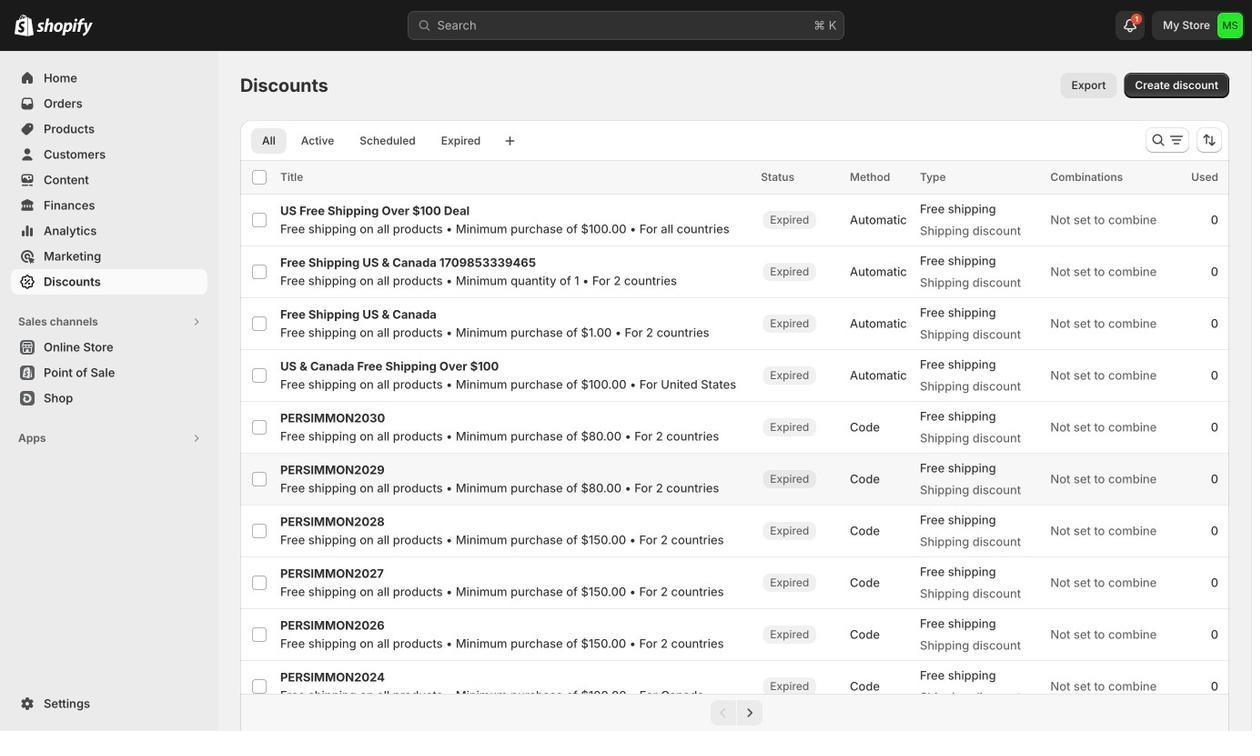 Task type: locate. For each thing, give the bounding box(es) containing it.
pagination element
[[240, 694, 1229, 732]]

tab list
[[248, 127, 495, 154]]

shopify image
[[15, 14, 34, 36]]



Task type: describe. For each thing, give the bounding box(es) containing it.
my store image
[[1218, 13, 1243, 38]]

shopify image
[[36, 18, 93, 36]]



Task type: vqa. For each thing, say whether or not it's contained in the screenshot.
Pagination ELEMENT
yes



